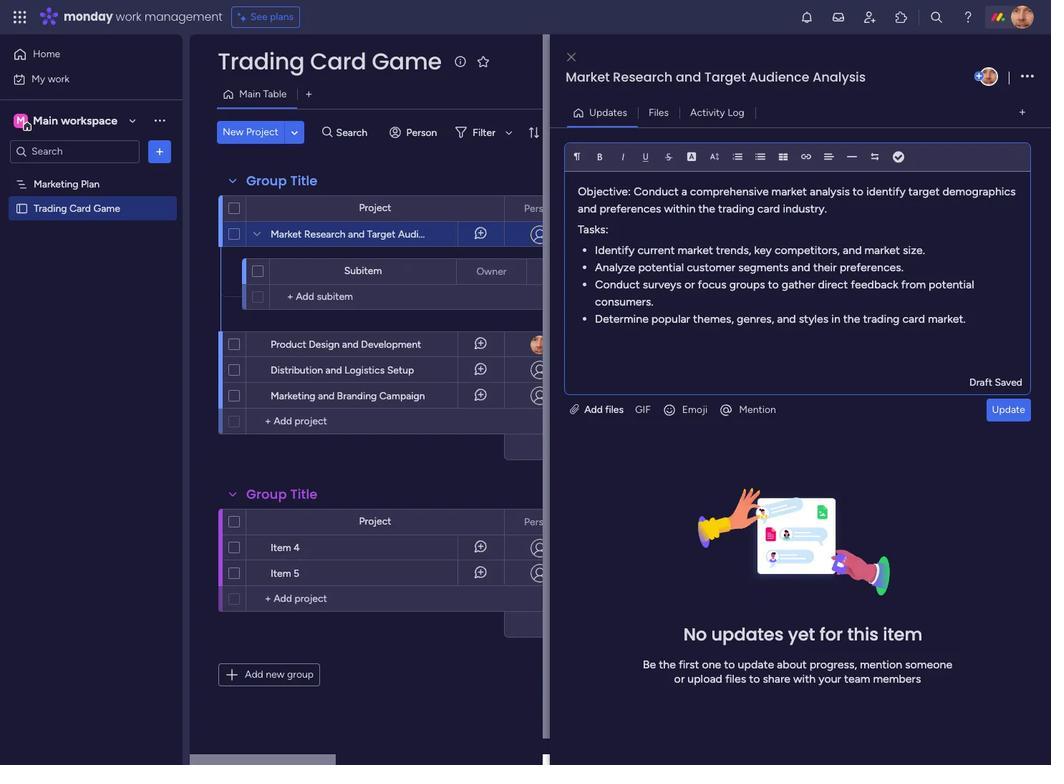 Task type: locate. For each thing, give the bounding box(es) containing it.
item left "5"
[[271, 568, 291, 580]]

identify
[[595, 243, 635, 257]]

market up industry.
[[772, 184, 807, 198]]

card
[[758, 202, 780, 215], [903, 312, 925, 326]]

main inside button
[[239, 88, 261, 100]]

options image right james peterson icon
[[1021, 67, 1034, 86]]

0 vertical spatial project
[[246, 126, 278, 138]]

0 horizontal spatial trading
[[34, 202, 67, 214]]

market research and target audience analysis up activity log
[[566, 68, 866, 86]]

campaign
[[379, 390, 425, 402]]

0 vertical spatial person
[[406, 126, 437, 139]]

logistics
[[345, 364, 385, 377]]

preferences.
[[840, 260, 904, 274]]

work
[[116, 9, 141, 25], [48, 73, 70, 85]]

0 vertical spatial or
[[685, 278, 695, 291]]

files down update
[[725, 672, 746, 686]]

research up subitem
[[304, 228, 346, 241]]

main for main workspace
[[33, 113, 58, 127]]

title up 4
[[290, 485, 318, 503]]

trading down feedback
[[863, 312, 900, 326]]

target
[[909, 184, 940, 198]]

person
[[406, 126, 437, 139], [524, 202, 555, 214], [524, 516, 555, 528]]

workspace image
[[14, 113, 28, 129]]

+ Add subitem text field
[[277, 289, 392, 306]]

trading card game inside list box
[[34, 202, 120, 214]]

2 group title field from the top
[[243, 485, 321, 504]]

group down new project 'button' on the left
[[246, 172, 287, 190]]

focus
[[698, 278, 727, 291]]

1 horizontal spatial research
[[613, 68, 673, 86]]

2 vertical spatial the
[[659, 658, 676, 672]]

1 vertical spatial group title field
[[243, 485, 321, 504]]

workspace options image
[[153, 113, 167, 128]]

update button
[[986, 399, 1031, 421]]

1 vertical spatial main
[[33, 113, 58, 127]]

0 vertical spatial title
[[290, 172, 318, 190]]

1 vertical spatial person field
[[521, 515, 558, 530]]

add for add files
[[584, 404, 603, 416]]

files button
[[638, 101, 680, 124]]

0 horizontal spatial main
[[33, 113, 58, 127]]

0 vertical spatial target
[[704, 68, 746, 86]]

research up files
[[613, 68, 673, 86]]

market research and target audience analysis inside field
[[566, 68, 866, 86]]

the right be
[[659, 658, 676, 672]]

1 horizontal spatial add
[[584, 404, 603, 416]]

target up subitem
[[367, 228, 396, 241]]

item left 4
[[271, 542, 291, 554]]

title
[[290, 172, 318, 190], [290, 485, 318, 503]]

1 horizontal spatial options image
[[1021, 67, 1034, 86]]

group title down angle down icon
[[246, 172, 318, 190]]

see plans
[[250, 11, 294, 23]]

1 horizontal spatial work
[[116, 9, 141, 25]]

to
[[853, 184, 864, 198], [768, 278, 779, 291], [724, 658, 735, 672], [749, 672, 760, 686]]

1 horizontal spatial add view image
[[1020, 107, 1025, 118]]

main workspace
[[33, 113, 117, 127]]

activity log
[[690, 106, 745, 119]]

target inside market research and target audience analysis field
[[704, 68, 746, 86]]

1 vertical spatial work
[[48, 73, 70, 85]]

groups
[[729, 278, 765, 291]]

1 vertical spatial game
[[93, 202, 120, 214]]

to down update
[[749, 672, 760, 686]]

main
[[239, 88, 261, 100], [33, 113, 58, 127]]

title down angle down icon
[[290, 172, 318, 190]]

list box containing marketing plan
[[0, 169, 183, 414]]

no
[[684, 623, 707, 647]]

yet
[[788, 623, 815, 647]]

0 horizontal spatial research
[[304, 228, 346, 241]]

0 vertical spatial trading
[[218, 45, 304, 77]]

members
[[873, 672, 921, 686]]

0 horizontal spatial analysis
[[443, 228, 480, 241]]

0 horizontal spatial card
[[69, 202, 91, 214]]

branding
[[337, 390, 377, 402]]

2 item from the top
[[271, 568, 291, 580]]

0 vertical spatial card
[[310, 45, 366, 77]]

trading card game down marketing plan
[[34, 202, 120, 214]]

conduct left a
[[634, 184, 679, 198]]

workspace selection element
[[14, 112, 120, 131]]

trading
[[218, 45, 304, 77], [34, 202, 67, 214]]

audience
[[749, 68, 810, 86], [398, 228, 441, 241]]

0 horizontal spatial market
[[271, 228, 302, 241]]

sort by any column image
[[522, 125, 545, 140]]

1 vertical spatial conduct
[[595, 278, 640, 291]]

0 horizontal spatial trading
[[718, 202, 755, 215]]

home button
[[9, 43, 154, 66]]

game down plan
[[93, 202, 120, 214]]

analysis down inbox image
[[813, 68, 866, 86]]

1 vertical spatial audience
[[398, 228, 441, 241]]

popular
[[651, 312, 690, 326]]

and up activity on the top
[[676, 68, 701, 86]]

mention button
[[713, 399, 782, 421]]

1 title from the top
[[290, 172, 318, 190]]

1 vertical spatial analysis
[[443, 228, 480, 241]]

1 horizontal spatial analysis
[[813, 68, 866, 86]]

market research and target audience analysis
[[566, 68, 866, 86], [271, 228, 480, 241]]

1 vertical spatial trading
[[34, 202, 67, 214]]

1 vertical spatial options image
[[153, 144, 167, 159]]

0 vertical spatial group title
[[246, 172, 318, 190]]

0 vertical spatial work
[[116, 9, 141, 25]]

main left "table"
[[239, 88, 261, 100]]

add inside button
[[245, 669, 263, 681]]

1 vertical spatial or
[[674, 672, 685, 686]]

item for item 5
[[271, 568, 291, 580]]

Person field
[[521, 201, 558, 217], [521, 515, 558, 530]]

0 horizontal spatial target
[[367, 228, 396, 241]]

add right dapulse attachment "icon"
[[584, 404, 603, 416]]

1 vertical spatial add
[[245, 669, 263, 681]]

2 vertical spatial project
[[359, 516, 391, 528]]

1 horizontal spatial main
[[239, 88, 261, 100]]

table
[[263, 88, 287, 100]]

0 vertical spatial main
[[239, 88, 261, 100]]

files inside be the first one to update about progress, mention someone or upload files to share with your team members
[[725, 672, 746, 686]]

within
[[664, 202, 696, 215]]

group title field for 1st person field from the top
[[243, 172, 321, 190]]

market
[[772, 184, 807, 198], [678, 243, 713, 257], [865, 243, 900, 257]]

james peterson image
[[980, 67, 998, 86]]

preferences
[[600, 202, 661, 215]]

direct
[[818, 278, 848, 291]]

1 horizontal spatial card
[[903, 312, 925, 326]]

option
[[0, 171, 183, 174]]

1 vertical spatial potential
[[929, 278, 974, 291]]

market research and target audience analysis up subitem
[[271, 228, 480, 241]]

potential
[[638, 260, 684, 274], [929, 278, 974, 291]]

0 horizontal spatial work
[[48, 73, 70, 85]]

options image down 'workspace options' image
[[153, 144, 167, 159]]

2 person field from the top
[[521, 515, 558, 530]]

0 horizontal spatial options image
[[153, 144, 167, 159]]

list box
[[0, 169, 183, 414]]

2 group from the top
[[246, 485, 287, 503]]

2 vertical spatial person
[[524, 516, 555, 528]]

to left identify
[[853, 184, 864, 198]]

industry.
[[783, 202, 827, 215]]

main table button
[[217, 83, 297, 106]]

public board image
[[15, 202, 29, 215]]

1 horizontal spatial files
[[725, 672, 746, 686]]

a
[[682, 184, 687, 198]]

1 horizontal spatial target
[[704, 68, 746, 86]]

be the first one to update about progress, mention someone or upload files to share with your team members
[[643, 658, 953, 686]]

0 horizontal spatial market research and target audience analysis
[[271, 228, 480, 241]]

Group Title field
[[243, 172, 321, 190], [243, 485, 321, 504]]

trading
[[718, 202, 755, 215], [863, 312, 900, 326]]

0 vertical spatial item
[[271, 542, 291, 554]]

project
[[246, 126, 278, 138], [359, 202, 391, 214], [359, 516, 391, 528]]

segments
[[738, 260, 789, 274]]

card
[[310, 45, 366, 77], [69, 202, 91, 214]]

1 vertical spatial person
[[524, 202, 555, 214]]

item 4
[[271, 542, 300, 554]]

1 item from the top
[[271, 542, 291, 554]]

add for add new group
[[245, 669, 263, 681]]

1 horizontal spatial trading card game
[[218, 45, 442, 77]]

1 horizontal spatial market research and target audience analysis
[[566, 68, 866, 86]]

0 vertical spatial add
[[584, 404, 603, 416]]

0 vertical spatial marketing
[[34, 178, 78, 190]]

1. numbers image
[[733, 151, 743, 162]]

item 5
[[271, 568, 299, 580]]

group for second person field from the top of the page
[[246, 485, 287, 503]]

conduct down analyze
[[595, 278, 640, 291]]

add to favorites image
[[476, 54, 490, 68]]

0 vertical spatial add view image
[[306, 89, 312, 100]]

game left show board description icon
[[372, 45, 442, 77]]

add left new
[[245, 669, 263, 681]]

1 vertical spatial card
[[69, 202, 91, 214]]

customer
[[687, 260, 736, 274]]

marketing down distribution at the top left
[[271, 390, 315, 402]]

comprehensive
[[690, 184, 769, 198]]

0 vertical spatial research
[[613, 68, 673, 86]]

to down the segments
[[768, 278, 779, 291]]

group title field down angle down icon
[[243, 172, 321, 190]]

share
[[763, 672, 791, 686]]

marketing for marketing and branding campaign
[[271, 390, 315, 402]]

and down 'design'
[[326, 364, 342, 377]]

1 vertical spatial group title
[[246, 485, 318, 503]]

1 vertical spatial item
[[271, 568, 291, 580]]

to right one
[[724, 658, 735, 672]]

the right in
[[843, 312, 860, 326]]

0 vertical spatial person field
[[521, 201, 558, 217]]

trading right public board image
[[34, 202, 67, 214]]

1 group title field from the top
[[243, 172, 321, 190]]

item
[[883, 623, 923, 647]]

notifications image
[[800, 10, 814, 24]]

analysis
[[813, 68, 866, 86], [443, 228, 480, 241]]

styles
[[799, 312, 829, 326]]

main right 'workspace' image
[[33, 113, 58, 127]]

new
[[266, 669, 285, 681]]

conduct
[[634, 184, 679, 198], [595, 278, 640, 291]]

1 vertical spatial trading
[[863, 312, 900, 326]]

marketing left plan
[[34, 178, 78, 190]]

1 horizontal spatial trading
[[218, 45, 304, 77]]

0 horizontal spatial audience
[[398, 228, 441, 241]]

analysis
[[810, 184, 850, 198]]

objective: conduct a comprehensive market analysis to identify target demographics and preferences within the trading card industry. tasks: identify current market trends, key competitors, and market size. analyze potential customer segments and their preferences. conduct surveys or focus groups to gather direct feedback from potential consumers. determine popular themes, genres, and styles in the trading card market. draft saved
[[578, 184, 1023, 389]]

1 vertical spatial title
[[290, 485, 318, 503]]

link image
[[801, 151, 811, 162]]

feedback
[[851, 278, 899, 291]]

and up + add project text field
[[318, 390, 335, 402]]

and up gather
[[792, 260, 811, 274]]

work inside button
[[48, 73, 70, 85]]

0 horizontal spatial trading card game
[[34, 202, 120, 214]]

work right monday
[[116, 9, 141, 25]]

0 vertical spatial market research and target audience analysis
[[566, 68, 866, 86]]

main inside workspace selection 'element'
[[33, 113, 58, 127]]

4
[[294, 542, 300, 554]]

and up 'preferences.'
[[843, 243, 862, 257]]

market up the customer
[[678, 243, 713, 257]]

search everything image
[[929, 10, 944, 24]]

potential up "surveys"
[[638, 260, 684, 274]]

0 horizontal spatial marketing
[[34, 178, 78, 190]]

current
[[638, 243, 675, 257]]

1 horizontal spatial marketing
[[271, 390, 315, 402]]

strikethrough image
[[664, 151, 674, 162]]

trading down comprehensive
[[718, 202, 755, 215]]

target
[[704, 68, 746, 86], [367, 228, 396, 241]]

the right within
[[698, 202, 715, 215]]

0 vertical spatial analysis
[[813, 68, 866, 86]]

2 group title from the top
[[246, 485, 318, 503]]

angle down image
[[291, 127, 298, 138]]

group
[[287, 669, 314, 681]]

Owner field
[[473, 264, 510, 280]]

log
[[728, 106, 745, 119]]

0 vertical spatial audience
[[749, 68, 810, 86]]

1 vertical spatial project
[[359, 202, 391, 214]]

game inside list box
[[93, 202, 120, 214]]

trading card game up "table"
[[218, 45, 442, 77]]

align image
[[824, 151, 834, 162]]

0 horizontal spatial files
[[605, 404, 624, 416]]

show board description image
[[452, 54, 469, 69]]

close image
[[567, 52, 576, 63]]

0 vertical spatial card
[[758, 202, 780, 215]]

group title field up item 4
[[243, 485, 321, 504]]

work right my
[[48, 73, 70, 85]]

trends,
[[716, 243, 752, 257]]

analyze
[[595, 260, 635, 274]]

1 horizontal spatial game
[[372, 45, 442, 77]]

2 title from the top
[[290, 485, 318, 503]]

analysis up owner
[[443, 228, 480, 241]]

target up activity log
[[704, 68, 746, 86]]

saved
[[995, 376, 1023, 389]]

and left the styles
[[777, 312, 796, 326]]

0 vertical spatial potential
[[638, 260, 684, 274]]

1 group from the top
[[246, 172, 287, 190]]

distribution and logistics setup
[[271, 364, 414, 377]]

person inside popup button
[[406, 126, 437, 139]]

new project button
[[217, 121, 284, 144]]

objective:
[[578, 184, 631, 198]]

with
[[793, 672, 816, 686]]

update
[[992, 404, 1025, 416]]

0 horizontal spatial add view image
[[306, 89, 312, 100]]

1 group title from the top
[[246, 172, 318, 190]]

1 vertical spatial target
[[367, 228, 396, 241]]

size.
[[903, 243, 925, 257]]

0 vertical spatial group title field
[[243, 172, 321, 190]]

add view image
[[306, 89, 312, 100], [1020, 107, 1025, 118]]

Search in workspace field
[[30, 143, 120, 160]]

title for group title field corresponding to second person field from the top of the page
[[290, 485, 318, 503]]

0 horizontal spatial card
[[758, 202, 780, 215]]

trading up main table
[[218, 45, 304, 77]]

activity
[[690, 106, 725, 119]]

0 horizontal spatial the
[[659, 658, 676, 672]]

or left focus
[[685, 278, 695, 291]]

or down the "first" in the bottom right of the page
[[674, 672, 685, 686]]

setup
[[387, 364, 414, 377]]

first
[[679, 658, 699, 672]]

0 vertical spatial the
[[698, 202, 715, 215]]

potential up market.
[[929, 278, 974, 291]]

group title up item 4
[[246, 485, 318, 503]]

market up 'preferences.'
[[865, 243, 900, 257]]

files left gif
[[605, 404, 624, 416]]

gif button
[[629, 399, 657, 421]]

0 horizontal spatial add
[[245, 669, 263, 681]]

options image
[[1021, 67, 1034, 86], [153, 144, 167, 159]]

0 horizontal spatial market
[[678, 243, 713, 257]]

1 vertical spatial marketing
[[271, 390, 315, 402]]

table image
[[778, 151, 788, 162]]

group up item 4
[[246, 485, 287, 503]]

card left industry.
[[758, 202, 780, 215]]

work for my
[[48, 73, 70, 85]]

0 vertical spatial group
[[246, 172, 287, 190]]

card left market.
[[903, 312, 925, 326]]

0 vertical spatial market
[[566, 68, 610, 86]]

and
[[676, 68, 701, 86], [578, 202, 597, 215], [348, 228, 365, 241], [843, 243, 862, 257], [792, 260, 811, 274], [777, 312, 796, 326], [342, 339, 359, 351], [326, 364, 342, 377], [318, 390, 335, 402]]

inbox image
[[831, 10, 846, 24]]

0 vertical spatial options image
[[1021, 67, 1034, 86]]



Task type: describe. For each thing, give the bounding box(es) containing it.
for
[[820, 623, 843, 647]]

plan
[[81, 178, 100, 190]]

Trading Card Game field
[[214, 45, 445, 77]]

italic image
[[618, 151, 628, 162]]

5
[[294, 568, 299, 580]]

key
[[754, 243, 772, 257]]

0 vertical spatial files
[[605, 404, 624, 416]]

mention
[[860, 658, 902, 672]]

2 horizontal spatial market
[[865, 243, 900, 257]]

0 vertical spatial trading card game
[[218, 45, 442, 77]]

about
[[777, 658, 807, 672]]

and up subitem
[[348, 228, 365, 241]]

m
[[17, 114, 25, 126]]

card inside list box
[[69, 202, 91, 214]]

management
[[144, 9, 222, 25]]

checklist image
[[893, 152, 904, 162]]

home
[[33, 48, 60, 60]]

1 horizontal spatial card
[[310, 45, 366, 77]]

see plans button
[[231, 6, 300, 28]]

or inside objective: conduct a comprehensive market analysis to identify target demographics and preferences within the trading card industry. tasks: identify current market trends, key competitors, and market size. analyze potential customer segments and their preferences. conduct surveys or focus groups to gather direct feedback from potential consumers. determine popular themes, genres, and styles in the trading card market. draft saved
[[685, 278, 695, 291]]

updates
[[589, 106, 627, 119]]

activity log button
[[680, 101, 755, 124]]

distribution
[[271, 364, 323, 377]]

select product image
[[13, 10, 27, 24]]

0 vertical spatial conduct
[[634, 184, 679, 198]]

item for item 4
[[271, 542, 291, 554]]

gif
[[635, 404, 651, 416]]

Search field
[[333, 122, 376, 142]]

competitors,
[[775, 243, 840, 257]]

design
[[309, 339, 340, 351]]

owner
[[477, 265, 507, 277]]

my
[[32, 73, 45, 85]]

line image
[[847, 151, 857, 162]]

tasks:
[[578, 222, 608, 236]]

my work
[[32, 73, 70, 85]]

main for main table
[[239, 88, 261, 100]]

in
[[832, 312, 841, 326]]

1 horizontal spatial trading
[[863, 312, 900, 326]]

and up tasks:
[[578, 202, 597, 215]]

1 person field from the top
[[521, 201, 558, 217]]

james peterson image
[[1011, 6, 1034, 29]]

apps image
[[894, 10, 909, 24]]

and inside field
[[676, 68, 701, 86]]

arrow down image
[[500, 124, 518, 141]]

from
[[901, 278, 926, 291]]

marketing and branding campaign
[[271, 390, 425, 402]]

development
[[361, 339, 421, 351]]

themes,
[[693, 312, 734, 326]]

subitem
[[344, 265, 382, 277]]

product design and development
[[271, 339, 421, 351]]

bold image
[[595, 151, 605, 162]]

product
[[271, 339, 306, 351]]

market inside market research and target audience analysis field
[[566, 68, 610, 86]]

v2 search image
[[322, 124, 333, 141]]

0 vertical spatial trading
[[718, 202, 755, 215]]

size image
[[710, 151, 720, 162]]

text color image
[[687, 151, 697, 162]]

and right 'design'
[[342, 339, 359, 351]]

mention
[[739, 404, 776, 416]]

see
[[250, 11, 268, 23]]

add new group
[[245, 669, 314, 681]]

genres,
[[737, 312, 774, 326]]

2 horizontal spatial the
[[843, 312, 860, 326]]

consumers.
[[595, 295, 654, 308]]

person for second person field from the top of the page
[[524, 516, 555, 528]]

Market Research and Target Audience Analysis field
[[562, 68, 972, 87]]

group title field for second person field from the top of the page
[[243, 485, 321, 504]]

research inside field
[[613, 68, 673, 86]]

update
[[738, 658, 774, 672]]

work for monday
[[116, 9, 141, 25]]

emoji
[[682, 404, 708, 416]]

monday work management
[[64, 9, 222, 25]]

market.
[[928, 312, 966, 326]]

my work button
[[9, 68, 154, 91]]

new
[[223, 126, 244, 138]]

1 horizontal spatial the
[[698, 202, 715, 215]]

marketing for marketing plan
[[34, 178, 78, 190]]

filter button
[[450, 121, 518, 144]]

marketing plan
[[34, 178, 100, 190]]

person button
[[384, 121, 446, 144]]

1 horizontal spatial potential
[[929, 278, 974, 291]]

0 horizontal spatial potential
[[638, 260, 684, 274]]

invite members image
[[863, 10, 877, 24]]

one
[[702, 658, 721, 672]]

1 vertical spatial add view image
[[1020, 107, 1025, 118]]

main table
[[239, 88, 287, 100]]

monday
[[64, 9, 113, 25]]

updates
[[711, 623, 784, 647]]

&bull; bullets image
[[755, 151, 765, 162]]

or inside be the first one to update about progress, mention someone or upload files to share with your team members
[[674, 672, 685, 686]]

group for 1st person field from the top
[[246, 172, 287, 190]]

title for group title field related to 1st person field from the top
[[290, 172, 318, 190]]

the inside be the first one to update about progress, mention someone or upload files to share with your team members
[[659, 658, 676, 672]]

dapulse addbtn image
[[975, 72, 984, 81]]

rtl ltr image
[[870, 151, 880, 162]]

no updates yet for this item
[[684, 623, 923, 647]]

1 horizontal spatial market
[[772, 184, 807, 198]]

0 vertical spatial game
[[372, 45, 442, 77]]

filter
[[473, 126, 495, 139]]

add files
[[582, 404, 624, 416]]

analysis inside field
[[813, 68, 866, 86]]

dapulse attachment image
[[570, 404, 579, 416]]

1 vertical spatial card
[[903, 312, 925, 326]]

add new group button
[[218, 664, 320, 687]]

emoji button
[[657, 399, 713, 421]]

someone
[[905, 658, 953, 672]]

+ Add project text field
[[253, 591, 369, 608]]

underline image
[[641, 151, 651, 162]]

+ Add project text field
[[253, 413, 369, 430]]

determine
[[595, 312, 649, 326]]

this
[[847, 623, 879, 647]]

person for 1st person field from the top
[[524, 202, 555, 214]]

audience inside market research and target audience analysis field
[[749, 68, 810, 86]]

surveys
[[643, 278, 682, 291]]

files
[[649, 106, 669, 119]]

help image
[[961, 10, 975, 24]]

workspace
[[61, 113, 117, 127]]

1 vertical spatial research
[[304, 228, 346, 241]]

identify
[[866, 184, 906, 198]]

1 vertical spatial market research and target audience analysis
[[271, 228, 480, 241]]

updates button
[[567, 101, 638, 124]]

format image
[[572, 151, 582, 162]]

project inside 'button'
[[246, 126, 278, 138]]

1 vertical spatial market
[[271, 228, 302, 241]]

gather
[[782, 278, 815, 291]]

team
[[844, 672, 870, 686]]



Task type: vqa. For each thing, say whether or not it's contained in the screenshot.
topmost Actual SP
no



